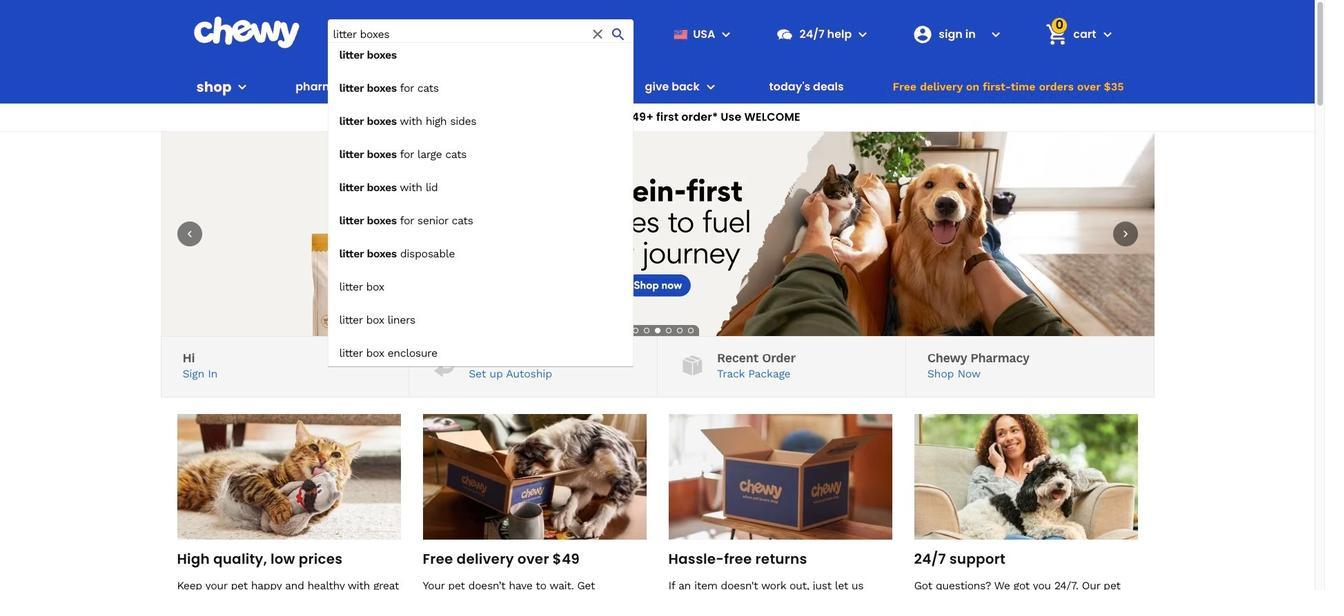 Task type: describe. For each thing, give the bounding box(es) containing it.
help menu image
[[855, 26, 871, 42]]

delete search image
[[590, 26, 606, 42]]

1 horizontal spatial menu image
[[718, 26, 735, 42]]

Product search field
[[328, 19, 634, 367]]

/ image
[[679, 352, 706, 379]]

chewy support image
[[776, 25, 794, 43]]

0 horizontal spatial menu image
[[234, 79, 251, 95]]



Task type: locate. For each thing, give the bounding box(es) containing it.
Search text field
[[328, 19, 634, 49]]

list box inside site banner
[[328, 42, 634, 367]]

menu image down chewy home image
[[234, 79, 251, 95]]

submit search image
[[611, 26, 627, 42]]

give back menu image
[[703, 79, 719, 95]]

menu image
[[718, 26, 735, 42], [234, 79, 251, 95]]

site banner
[[0, 0, 1315, 367]]

0 vertical spatial menu image
[[718, 26, 735, 42]]

/ image
[[431, 352, 458, 379]]

1 vertical spatial menu image
[[234, 79, 251, 95]]

protein-first recipes to fuel their journey. shop american journey by chewy now. image
[[161, 132, 1155, 336]]

items image
[[1045, 22, 1069, 46]]

menu image up give back menu image at top right
[[718, 26, 735, 42]]

list box
[[328, 42, 634, 367]]

cart menu image
[[1099, 26, 1116, 42]]

choose slide to display. group
[[630, 325, 696, 336]]

chewy home image
[[193, 17, 300, 48]]

account menu image
[[988, 26, 1005, 42]]



Task type: vqa. For each thing, say whether or not it's contained in the screenshot.
the Items image on the top of the page
yes



